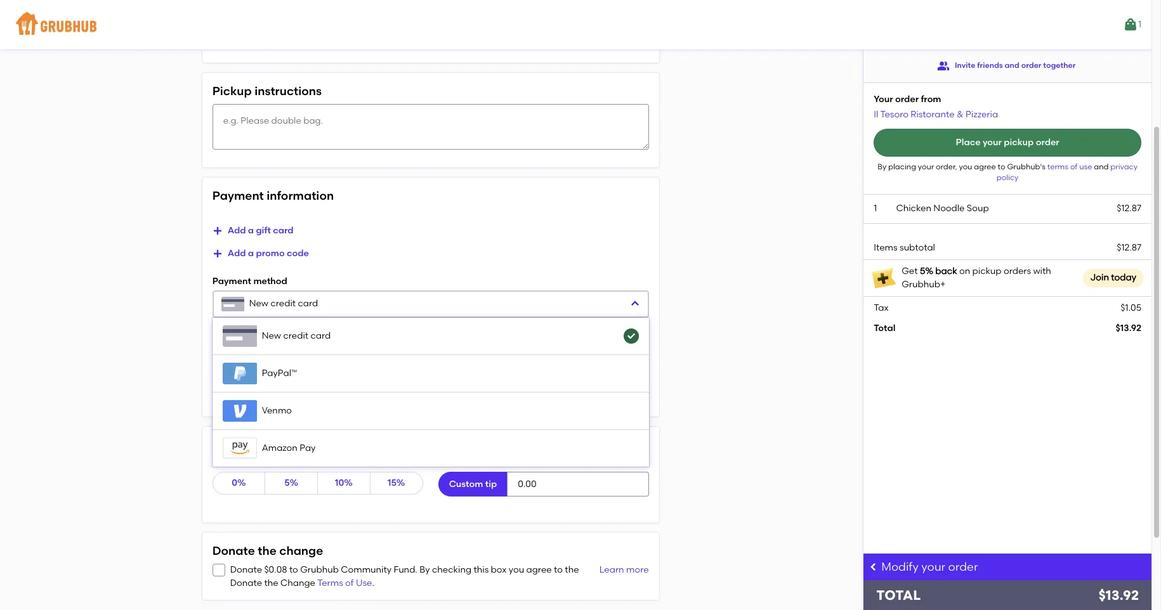 Task type: locate. For each thing, give the bounding box(es) containing it.
your left order,
[[918, 162, 934, 171]]

tip
[[250, 444, 266, 459], [485, 479, 497, 490]]

you inside by checking this box you agree to the donate the change
[[509, 565, 524, 576]]

amazon pay
[[262, 443, 316, 454]]

a for gift
[[248, 225, 254, 236]]

0 horizontal spatial pickup
[[973, 266, 1002, 277]]

svg image inside add a gift card button
[[212, 226, 223, 236]]

1 vertical spatial of
[[345, 578, 354, 589]]

pay
[[300, 443, 316, 454]]

credit down method
[[271, 298, 296, 309]]

soup
[[967, 203, 989, 214]]

1 vertical spatial payment
[[212, 276, 251, 287]]

tip inside custom tip button
[[485, 479, 497, 490]]

1 vertical spatial svg image
[[215, 386, 223, 394]]

0 vertical spatial and
[[1005, 61, 1020, 70]]

new
[[249, 298, 269, 309], [262, 331, 281, 342]]

together
[[1044, 61, 1076, 70]]

terms
[[317, 578, 343, 589]]

1 vertical spatial you
[[509, 565, 524, 576]]

pickup
[[1004, 137, 1034, 148], [973, 266, 1002, 277]]

0 vertical spatial add
[[228, 225, 246, 236]]

chicken noodle soup
[[897, 203, 989, 214]]

0 vertical spatial 1
[[1139, 19, 1142, 30]]

1 horizontal spatial by
[[878, 162, 887, 171]]

1 vertical spatial 1
[[874, 203, 877, 214]]

your right 'modify'
[[922, 560, 946, 574]]

pickup
[[212, 84, 252, 98]]

1 vertical spatial add
[[228, 248, 246, 259]]

card
[[273, 225, 294, 236], [298, 298, 318, 309], [311, 331, 331, 342], [281, 385, 301, 395]]

thanks
[[306, 444, 345, 459]]

1 inside 1 button
[[1139, 19, 1142, 30]]

Amount text field
[[507, 472, 649, 497]]

a up 0%
[[239, 444, 247, 459]]

place
[[956, 137, 981, 148]]

2 vertical spatial add
[[212, 444, 237, 459]]

15%
[[388, 478, 405, 489]]

2 payment from the top
[[212, 276, 251, 287]]

information
[[267, 189, 334, 203]]

and right use
[[1095, 162, 1109, 171]]

add up 0%
[[212, 444, 237, 459]]

0 vertical spatial by
[[878, 162, 887, 171]]

1
[[1139, 19, 1142, 30], [874, 203, 877, 214]]

invite friends and order together
[[955, 61, 1076, 70]]

by right fund.
[[420, 565, 430, 576]]

add for add a promo code
[[228, 248, 246, 259]]

on pickup orders with grubhub+
[[902, 266, 1052, 290]]

payment
[[212, 189, 264, 203], [212, 276, 251, 287]]

credit
[[271, 298, 296, 309], [283, 331, 309, 342], [253, 385, 279, 395]]

by left placing
[[878, 162, 887, 171]]

1 vertical spatial and
[[1095, 162, 1109, 171]]

1 payment from the top
[[212, 189, 264, 203]]

1 vertical spatial 5%
[[285, 478, 298, 489]]

by checking this box you agree to the donate the change
[[230, 565, 579, 589]]

order
[[1022, 61, 1042, 70], [896, 94, 919, 105], [1036, 137, 1060, 148], [949, 560, 979, 574]]

1 horizontal spatial 1
[[1139, 19, 1142, 30]]

tip right custom
[[485, 479, 497, 490]]

0 vertical spatial total
[[874, 323, 896, 334]]

order left the together
[[1022, 61, 1042, 70]]

to
[[998, 162, 1006, 171], [268, 444, 280, 459], [289, 565, 298, 576], [554, 565, 563, 576]]

donate for donate $0.08 to grubhub community fund.
[[230, 565, 262, 576]]

a for promo
[[248, 248, 254, 259]]

method
[[254, 276, 287, 287]]

0 horizontal spatial 1
[[874, 203, 877, 214]]

1 horizontal spatial tip
[[485, 479, 497, 490]]

add a promo code
[[228, 248, 309, 259]]

by inside by checking this box you agree to the donate the change
[[420, 565, 430, 576]]

0 vertical spatial the
[[258, 544, 277, 559]]

your inside button
[[983, 137, 1002, 148]]

0 vertical spatial $12.87
[[1117, 203, 1142, 214]]

1 vertical spatial a
[[248, 248, 254, 259]]

0 horizontal spatial of
[[345, 578, 354, 589]]

0% button
[[212, 472, 266, 495]]

new credit card up paypal™ on the left
[[262, 331, 331, 342]]

svg image
[[212, 226, 223, 236], [215, 386, 223, 394]]

today
[[1112, 273, 1137, 283]]

0 vertical spatial tip
[[250, 444, 266, 459]]

pickup up grubhub's at top right
[[1004, 137, 1034, 148]]

0 vertical spatial your
[[983, 137, 1002, 148]]

1 vertical spatial pickup
[[973, 266, 1002, 277]]

svg image left save
[[215, 386, 223, 394]]

0 horizontal spatial agree
[[527, 565, 552, 576]]

the up $0.08
[[258, 544, 277, 559]]

svg image
[[212, 249, 223, 259], [630, 299, 640, 309], [626, 331, 636, 341], [869, 562, 879, 573]]

you right box
[[509, 565, 524, 576]]

your right place
[[983, 137, 1002, 148]]

new up paypal™ on the left
[[262, 331, 281, 342]]

new down payment method
[[249, 298, 269, 309]]

to left learn at the right of the page
[[554, 565, 563, 576]]

add down add a gift card button
[[228, 248, 246, 259]]

your
[[874, 94, 893, 105]]

1 vertical spatial by
[[420, 565, 430, 576]]

and right friends
[[1005, 61, 1020, 70]]

by
[[878, 162, 887, 171], [420, 565, 430, 576]]

a
[[248, 225, 254, 236], [248, 248, 254, 259], [239, 444, 247, 459]]

order up the terms
[[1036, 137, 1060, 148]]

agree for grubhub's
[[975, 162, 996, 171]]

grubhub's
[[1008, 162, 1046, 171]]

0 vertical spatial you
[[959, 162, 973, 171]]

0 vertical spatial a
[[248, 225, 254, 236]]

0 vertical spatial svg image
[[212, 226, 223, 236]]

1 horizontal spatial you
[[959, 162, 973, 171]]

agree inside by checking this box you agree to the donate the change
[[527, 565, 552, 576]]

get 5% back
[[902, 266, 958, 277]]

0 vertical spatial payment
[[212, 189, 264, 203]]

1 vertical spatial total
[[877, 588, 921, 604]]

gift
[[256, 225, 271, 236]]

1 vertical spatial agree
[[527, 565, 552, 576]]

$12.87
[[1117, 203, 1142, 214], [1117, 242, 1142, 253]]

order inside 'button'
[[1022, 61, 1042, 70]]

1 horizontal spatial 5%
[[920, 266, 934, 277]]

2 vertical spatial your
[[922, 560, 946, 574]]

1 vertical spatial $12.87
[[1117, 242, 1142, 253]]

pickup right the on
[[973, 266, 1002, 277]]

use
[[1080, 162, 1093, 171]]

1 horizontal spatial of
[[1071, 162, 1078, 171]]

items
[[874, 242, 898, 253]]

new credit card
[[249, 298, 318, 309], [262, 331, 331, 342]]

the
[[258, 544, 277, 559], [565, 565, 579, 576], [264, 578, 278, 589]]

1 vertical spatial $13.92
[[1099, 588, 1139, 604]]

add a gift card button
[[212, 220, 294, 243]]

donate
[[212, 544, 255, 559], [230, 565, 262, 576], [230, 578, 262, 589]]

1 vertical spatial new
[[262, 331, 281, 342]]

your for place
[[983, 137, 1002, 148]]

1 vertical spatial the
[[565, 565, 579, 576]]

you right order,
[[959, 162, 973, 171]]

total down the tax
[[874, 323, 896, 334]]

payment up add a gift card button
[[212, 189, 264, 203]]

1 vertical spatial tip
[[485, 479, 497, 490]]

invite friends and order together button
[[938, 55, 1076, 77]]

251-
[[237, 40, 254, 51]]

a left promo
[[248, 248, 254, 259]]

2 $12.87 from the top
[[1117, 242, 1142, 253]]

change
[[279, 544, 323, 559]]

2 vertical spatial a
[[239, 444, 247, 459]]

0 vertical spatial agree
[[975, 162, 996, 171]]

1 horizontal spatial pickup
[[1004, 137, 1034, 148]]

1 vertical spatial new credit card
[[262, 331, 331, 342]]

tax
[[874, 303, 889, 313]]

add left gift on the top of the page
[[228, 225, 246, 236]]

1 vertical spatial donate
[[230, 565, 262, 576]]

0 horizontal spatial 5%
[[285, 478, 298, 489]]

custom
[[449, 479, 483, 490]]

payment left method
[[212, 276, 251, 287]]

5% down say
[[285, 478, 298, 489]]

the down $0.08
[[264, 578, 278, 589]]

modify your order
[[882, 560, 979, 574]]

credit up paypal™ on the left
[[283, 331, 309, 342]]

donate for donate the change
[[212, 544, 255, 559]]

$12.87 up 'today'
[[1117, 242, 1142, 253]]

&
[[957, 109, 964, 120]]

0 horizontal spatial you
[[509, 565, 524, 576]]

get
[[902, 266, 918, 277]]

0 horizontal spatial tip
[[250, 444, 266, 459]]

venmo
[[262, 406, 292, 416]]

grubhub+
[[902, 279, 946, 290]]

5% up 'grubhub+'
[[920, 266, 934, 277]]

add
[[228, 225, 246, 236], [228, 248, 246, 259], [212, 444, 237, 459]]

0 horizontal spatial and
[[1005, 61, 1020, 70]]

place your pickup order button
[[874, 129, 1142, 157]]

pizzeria
[[966, 109, 999, 120]]

agree right box
[[527, 565, 552, 576]]

payment for payment method
[[212, 276, 251, 287]]

new credit card down method
[[249, 298, 318, 309]]

box
[[491, 565, 507, 576]]

agree
[[975, 162, 996, 171], [527, 565, 552, 576]]

.
[[372, 578, 374, 589]]

tip left say
[[250, 444, 266, 459]]

$12.87 down privacy
[[1117, 203, 1142, 214]]

0 horizontal spatial by
[[420, 565, 430, 576]]

1 horizontal spatial agree
[[975, 162, 996, 171]]

svg image left add a gift card
[[212, 226, 223, 236]]

the left learn at the right of the page
[[565, 565, 579, 576]]

total down 'modify'
[[877, 588, 921, 604]]

0 vertical spatial pickup
[[1004, 137, 1034, 148]]

a left gift on the top of the page
[[248, 225, 254, 236]]

credit down paypal™ on the left
[[253, 385, 279, 395]]

0 vertical spatial new credit card
[[249, 298, 318, 309]]

0 vertical spatial donate
[[212, 544, 255, 559]]

Pickup instructions text field
[[212, 104, 649, 150]]

order up 'tesoro'
[[896, 94, 919, 105]]

agree down place
[[975, 162, 996, 171]]

add a tip to say thanks
[[212, 444, 345, 459]]

2 vertical spatial donate
[[230, 578, 262, 589]]

1 horizontal spatial and
[[1095, 162, 1109, 171]]



Task type: vqa. For each thing, say whether or not it's contained in the screenshot.
bottom pickup
yes



Task type: describe. For each thing, give the bounding box(es) containing it.
ristorante
[[911, 109, 955, 120]]

0 vertical spatial new
[[249, 298, 269, 309]]

and inside 'button'
[[1005, 61, 1020, 70]]

il tesoro ristorante & pizzeria link
[[874, 109, 999, 120]]

your for modify
[[922, 560, 946, 574]]

by placing your order, you agree to grubhub's terms of use and
[[878, 162, 1109, 171]]

grubhub
[[300, 565, 339, 576]]

order right 'modify'
[[949, 560, 979, 574]]

add a promo code button
[[212, 243, 309, 265]]

$1.05
[[1121, 303, 1142, 313]]

this
[[474, 565, 489, 576]]

5% button
[[265, 472, 318, 495]]

on
[[960, 266, 971, 277]]

10% button
[[317, 472, 371, 495]]

use
[[356, 578, 372, 589]]

to up "change"
[[289, 565, 298, 576]]

noodle
[[934, 203, 965, 214]]

payment for payment information
[[212, 189, 264, 203]]

pickup instructions
[[212, 84, 322, 98]]

1 $12.87 from the top
[[1117, 203, 1142, 214]]

a for tip
[[239, 444, 247, 459]]

2 vertical spatial credit
[[253, 385, 279, 395]]

custom tip
[[449, 479, 497, 490]]

code
[[287, 248, 309, 259]]

from
[[921, 94, 942, 105]]

subscription badge image
[[872, 266, 897, 291]]

pickup inside button
[[1004, 137, 1034, 148]]

subtotal
[[900, 242, 936, 253]]

community
[[341, 565, 392, 576]]

0 vertical spatial 5%
[[920, 266, 934, 277]]

privacy
[[1111, 162, 1138, 171]]

10%
[[335, 478, 353, 489]]

payment information
[[212, 189, 334, 203]]

amazon
[[262, 443, 298, 454]]

to left say
[[268, 444, 280, 459]]

5% inside button
[[285, 478, 298, 489]]

learn more
[[600, 565, 649, 576]]

donate inside by checking this box you agree to the donate the change
[[230, 578, 262, 589]]

items subtotal
[[874, 242, 936, 253]]

join today
[[1091, 273, 1137, 283]]

0 vertical spatial of
[[1071, 162, 1078, 171]]

add a gift card
[[228, 225, 294, 236]]

order inside your order from il tesoro ristorante & pizzeria
[[896, 94, 919, 105]]

6629
[[254, 40, 274, 51]]

orders
[[1004, 266, 1032, 277]]

terms of use link
[[317, 578, 372, 589]]

0%
[[232, 478, 246, 489]]

to inside by checking this box you agree to the donate the change
[[554, 565, 563, 576]]

change
[[281, 578, 315, 589]]

(504) 251-6629
[[212, 40, 274, 51]]

order inside button
[[1036, 137, 1060, 148]]

pickup inside on pickup orders with grubhub+
[[973, 266, 1002, 277]]

join
[[1091, 273, 1110, 283]]

custom tip button
[[438, 472, 508, 497]]

people icon image
[[938, 60, 950, 72]]

learn
[[600, 565, 624, 576]]

donate the change
[[212, 544, 323, 559]]

checking
[[432, 565, 472, 576]]

say
[[283, 444, 303, 459]]

save
[[230, 385, 251, 395]]

add for add a tip to say thanks
[[212, 444, 237, 459]]

you for order,
[[959, 162, 973, 171]]

more
[[627, 565, 649, 576]]

payment method
[[212, 276, 287, 287]]

chicken
[[897, 203, 932, 214]]

15% button
[[370, 472, 423, 495]]

svg image inside "add a promo code" button
[[212, 249, 223, 259]]

instructions
[[255, 84, 322, 98]]

friends
[[978, 61, 1003, 70]]

terms of use .
[[317, 578, 374, 589]]

card inside button
[[273, 225, 294, 236]]

privacy policy link
[[997, 162, 1138, 182]]

by for checking
[[420, 565, 430, 576]]

you for box
[[509, 565, 524, 576]]

placing
[[889, 162, 917, 171]]

modify
[[882, 560, 919, 574]]

tesoro
[[881, 109, 909, 120]]

with
[[1034, 266, 1052, 277]]

promo
[[256, 248, 285, 259]]

donate $0.08 to grubhub community fund.
[[230, 565, 420, 576]]

0 vertical spatial credit
[[271, 298, 296, 309]]

il
[[874, 109, 879, 120]]

fund.
[[394, 565, 418, 576]]

main navigation navigation
[[0, 0, 1152, 50]]

$0.08
[[264, 565, 287, 576]]

policy
[[997, 173, 1019, 182]]

1 button
[[1123, 13, 1142, 36]]

your order from il tesoro ristorante & pizzeria
[[874, 94, 999, 120]]

invite
[[955, 61, 976, 70]]

learn more link
[[597, 565, 649, 590]]

by for placing
[[878, 162, 887, 171]]

add for add a gift card
[[228, 225, 246, 236]]

back
[[936, 266, 958, 277]]

0 vertical spatial $13.92
[[1116, 323, 1142, 334]]

1 vertical spatial your
[[918, 162, 934, 171]]

1 vertical spatial credit
[[283, 331, 309, 342]]

(504)
[[212, 40, 234, 51]]

place your pickup order
[[956, 137, 1060, 148]]

2 vertical spatial the
[[264, 578, 278, 589]]

paypal™
[[262, 368, 297, 379]]

terms
[[1048, 162, 1069, 171]]

to up policy
[[998, 162, 1006, 171]]

terms of use link
[[1048, 162, 1095, 171]]

agree for the
[[527, 565, 552, 576]]

privacy policy
[[997, 162, 1138, 182]]

order,
[[936, 162, 958, 171]]



